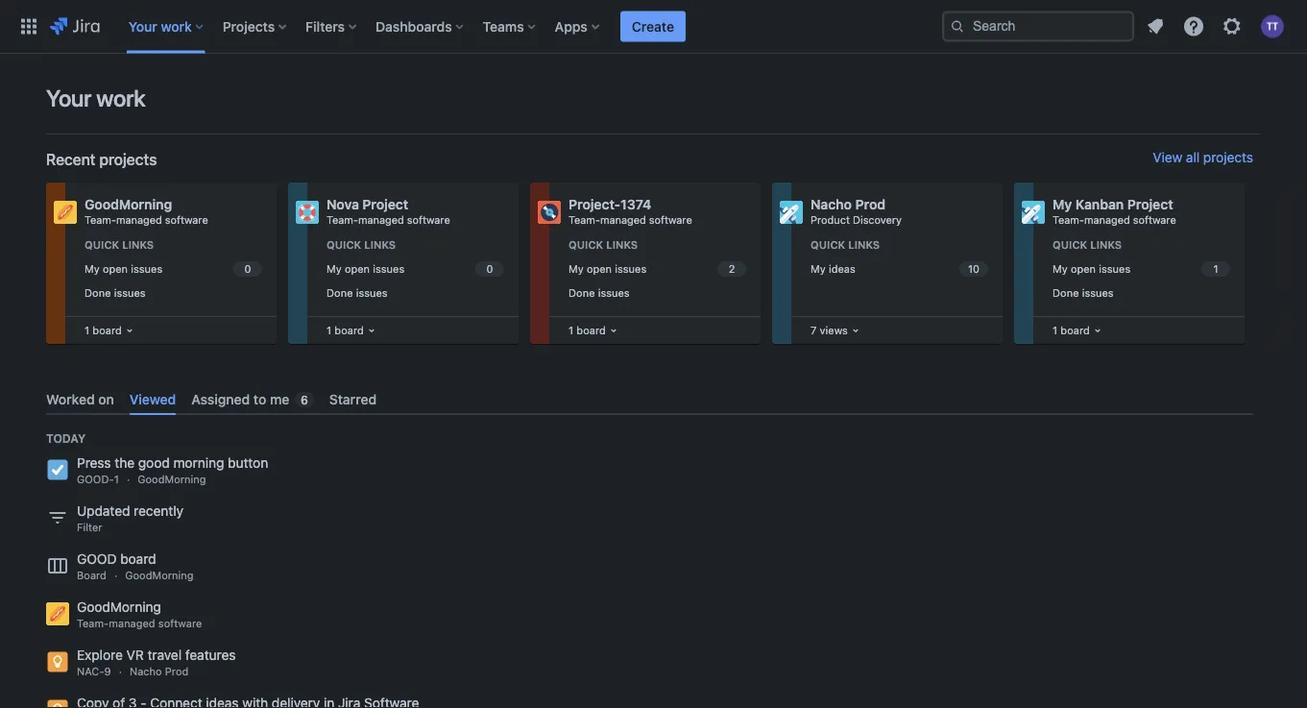 Task type: describe. For each thing, give the bounding box(es) containing it.
recently
[[134, 503, 184, 519]]

done issues link for nova project
[[323, 282, 507, 304]]

filters button
[[300, 11, 364, 42]]

quick for nacho
[[811, 239, 846, 251]]

project inside nova project team-managed software
[[363, 197, 409, 212]]

links for project
[[364, 239, 396, 251]]

done issues link for goodmorning
[[81, 282, 265, 304]]

done issues for 1374
[[569, 286, 630, 299]]

project-
[[569, 197, 621, 212]]

updated recently filter
[[77, 503, 184, 534]]

managed inside project-1374 team-managed software
[[601, 214, 646, 226]]

help image
[[1183, 15, 1206, 38]]

my open issues for team-
[[85, 263, 163, 275]]

1 vertical spatial your work
[[46, 85, 146, 111]]

links for prod
[[849, 239, 880, 251]]

links for team-
[[122, 239, 154, 251]]

board for 1374
[[577, 324, 606, 337]]

board image for project
[[364, 323, 379, 338]]

ideas
[[829, 263, 856, 275]]

all
[[1187, 149, 1200, 165]]

board for team-
[[93, 324, 122, 337]]

quick for project-
[[569, 239, 604, 251]]

create button
[[621, 11, 686, 42]]

done for 1374
[[569, 286, 595, 299]]

explore
[[77, 647, 123, 663]]

today
[[46, 432, 86, 445]]

1374
[[621, 197, 652, 212]]

appswitcher icon image
[[17, 15, 40, 38]]

1 board for project
[[327, 324, 364, 337]]

1 board button for project
[[1049, 318, 1106, 343]]

· inside good board board · goodmorning
[[114, 570, 117, 582]]

quick links for project
[[327, 239, 396, 251]]

quick links for prod
[[811, 239, 880, 251]]

my open issues link for my kanban project
[[1049, 258, 1234, 280]]

assigned
[[191, 391, 250, 407]]

product
[[811, 214, 850, 226]]

1 for project-
[[569, 324, 574, 337]]

your work button
[[123, 11, 211, 42]]

managed inside my kanban project team-managed software
[[1085, 214, 1131, 226]]

7 views
[[811, 324, 848, 337]]

tab list containing worked on
[[38, 383, 1262, 415]]

quick links for kanban
[[1053, 239, 1123, 251]]

my for my kanban project
[[1053, 263, 1068, 275]]

1 board button for 1374
[[565, 318, 622, 343]]

done issues for team-
[[85, 286, 146, 299]]

explore vr travel features nac-9 · nacho prod
[[77, 647, 236, 678]]

nacho inside nacho prod product discovery
[[811, 197, 852, 212]]

quick links for team-
[[85, 239, 154, 251]]

quick for my
[[1053, 239, 1088, 251]]

done for project
[[327, 286, 353, 299]]

6
[[301, 393, 308, 407]]

board for kanban
[[1061, 324, 1091, 337]]

0 horizontal spatial projects
[[99, 150, 157, 169]]

links for 1374
[[607, 239, 638, 251]]

your inside popup button
[[129, 18, 157, 34]]

done for team-
[[85, 286, 111, 299]]

morning
[[173, 455, 224, 471]]

good-
[[77, 474, 114, 486]]

team- down recent projects
[[85, 214, 116, 226]]

· inside press the good morning button good-1 · goodmorning
[[127, 474, 130, 486]]

work inside popup button
[[161, 18, 192, 34]]

banner containing your work
[[0, 0, 1308, 54]]

board image for team-
[[122, 323, 137, 338]]

your work inside popup button
[[129, 18, 192, 34]]

9
[[104, 666, 111, 678]]

board
[[77, 570, 107, 582]]

recent projects
[[46, 150, 157, 169]]

7 views button
[[807, 318, 864, 343]]

1 vertical spatial your
[[46, 85, 92, 111]]

press
[[77, 455, 111, 471]]

my open issues link for project-1374
[[565, 258, 750, 280]]

to
[[254, 391, 267, 407]]

worked on
[[46, 391, 114, 407]]

notifications image
[[1145, 15, 1168, 38]]

nova
[[327, 197, 359, 212]]

discovery
[[853, 214, 902, 226]]

prod inside explore vr travel features nac-9 · nacho prod
[[165, 666, 189, 678]]

my for nacho prod
[[811, 263, 826, 275]]

projects
[[223, 18, 275, 34]]

recent
[[46, 150, 96, 169]]

1 board button for team-
[[323, 318, 379, 343]]

board image for prod
[[848, 323, 864, 338]]

quick for nova
[[327, 239, 361, 251]]

board image for team-
[[606, 323, 622, 338]]

1 board for team-
[[85, 324, 122, 337]]

7
[[811, 324, 817, 337]]

my ideas
[[811, 263, 856, 275]]

on
[[98, 391, 114, 407]]

my for project-1374
[[569, 263, 584, 275]]

primary element
[[12, 0, 943, 53]]

open for kanban
[[1071, 263, 1097, 275]]

nacho prod product discovery
[[811, 197, 902, 226]]

1 for nova
[[327, 324, 332, 337]]

vr
[[126, 647, 144, 663]]



Task type: locate. For each thing, give the bounding box(es) containing it.
managed down 1374
[[601, 214, 646, 226]]

2 quick from the left
[[327, 239, 361, 251]]

my open issues link
[[81, 258, 265, 280], [323, 258, 507, 280], [565, 258, 750, 280], [1049, 258, 1234, 280]]

tab list
[[38, 383, 1262, 415]]

1 horizontal spatial 1 board button
[[565, 318, 622, 343]]

4 open from the left
[[1071, 263, 1097, 275]]

2 board image from the left
[[1091, 323, 1106, 338]]

views
[[820, 324, 848, 337]]

board image for project
[[1091, 323, 1106, 338]]

3 done issues link from the left
[[565, 282, 750, 304]]

kanban
[[1076, 197, 1125, 212]]

1 board button
[[323, 318, 379, 343], [1049, 318, 1106, 343]]

·
[[127, 474, 130, 486], [114, 570, 117, 582], [119, 666, 122, 678]]

board image inside popup button
[[364, 323, 379, 338]]

team- up explore
[[77, 618, 109, 630]]

your work left projects
[[129, 18, 192, 34]]

me
[[270, 391, 290, 407]]

board image up viewed
[[122, 323, 137, 338]]

project down 'view'
[[1128, 197, 1174, 212]]

Search field
[[943, 11, 1135, 42]]

quick links up ideas
[[811, 239, 880, 251]]

team-
[[85, 214, 116, 226], [327, 214, 358, 226], [569, 214, 601, 226], [1053, 214, 1085, 226], [77, 618, 109, 630]]

1 horizontal spatial project
[[1128, 197, 1174, 212]]

4 my open issues from the left
[[1053, 263, 1131, 275]]

work
[[161, 18, 192, 34], [96, 85, 146, 111]]

updated
[[77, 503, 130, 519]]

2 quick links from the left
[[327, 239, 396, 251]]

1 board
[[85, 324, 122, 337], [327, 324, 364, 337], [569, 324, 606, 337], [1053, 324, 1091, 337]]

team- inside my kanban project team-managed software
[[1053, 214, 1085, 226]]

0 vertical spatial nacho
[[811, 197, 852, 212]]

board image
[[606, 323, 622, 338], [1091, 323, 1106, 338]]

prod up discovery on the top right
[[856, 197, 886, 212]]

0 horizontal spatial board image
[[606, 323, 622, 338]]

1 board for 1374
[[569, 324, 606, 337]]

· right 9
[[119, 666, 122, 678]]

3 board image from the left
[[848, 323, 864, 338]]

links down discovery on the top right
[[849, 239, 880, 251]]

· down the
[[127, 474, 130, 486]]

1 quick links from the left
[[85, 239, 154, 251]]

links down my kanban project team-managed software
[[1091, 239, 1123, 251]]

software inside nova project team-managed software
[[407, 214, 450, 226]]

goodmorning team-managed software
[[85, 197, 208, 226], [77, 599, 202, 630]]

1 horizontal spatial your
[[129, 18, 157, 34]]

0 vertical spatial ·
[[127, 474, 130, 486]]

good
[[77, 551, 117, 567]]

software
[[165, 214, 208, 226], [407, 214, 450, 226], [649, 214, 693, 226], [1134, 214, 1177, 226], [158, 618, 202, 630]]

teams button
[[477, 11, 544, 42]]

team- down the kanban
[[1053, 214, 1085, 226]]

software inside my kanban project team-managed software
[[1134, 214, 1177, 226]]

software inside project-1374 team-managed software
[[649, 214, 693, 226]]

1 board button
[[81, 318, 137, 343], [565, 318, 622, 343]]

4 1 board from the left
[[1053, 324, 1091, 337]]

3 done from the left
[[569, 286, 595, 299]]

1 inside press the good morning button good-1 · goodmorning
[[114, 474, 119, 486]]

board
[[93, 324, 122, 337], [335, 324, 364, 337], [577, 324, 606, 337], [1061, 324, 1091, 337], [120, 551, 156, 567]]

1 for my
[[1053, 324, 1058, 337]]

1 links from the left
[[122, 239, 154, 251]]

my open issues
[[85, 263, 163, 275], [327, 263, 405, 275], [569, 263, 647, 275], [1053, 263, 1131, 275]]

my
[[1053, 197, 1073, 212], [85, 263, 100, 275], [327, 263, 342, 275], [569, 263, 584, 275], [811, 263, 826, 275], [1053, 263, 1068, 275]]

· right board at bottom
[[114, 570, 117, 582]]

3 1 board from the left
[[569, 324, 606, 337]]

quick down the kanban
[[1053, 239, 1088, 251]]

my inside my ideas link
[[811, 263, 826, 275]]

managed inside nova project team-managed software
[[358, 214, 404, 226]]

2 project from the left
[[1128, 197, 1174, 212]]

managed down the kanban
[[1085, 214, 1131, 226]]

board image inside dropdown button
[[606, 323, 622, 338]]

view all projects
[[1153, 149, 1254, 165]]

features
[[185, 647, 236, 663]]

projects right recent
[[99, 150, 157, 169]]

quick links
[[85, 239, 154, 251], [327, 239, 396, 251], [569, 239, 638, 251], [811, 239, 880, 251], [1053, 239, 1123, 251]]

4 done issues link from the left
[[1049, 282, 1234, 304]]

1 horizontal spatial board image
[[364, 323, 379, 338]]

1 my open issues from the left
[[85, 263, 163, 275]]

teams
[[483, 18, 524, 34]]

done for kanban
[[1053, 286, 1080, 299]]

quick down project-
[[569, 239, 604, 251]]

quick up my ideas
[[811, 239, 846, 251]]

view
[[1153, 149, 1183, 165]]

quick
[[85, 239, 119, 251], [327, 239, 361, 251], [569, 239, 604, 251], [811, 239, 846, 251], [1053, 239, 1088, 251]]

0 horizontal spatial 1 board button
[[81, 318, 137, 343]]

1
[[85, 324, 90, 337], [327, 324, 332, 337], [569, 324, 574, 337], [1053, 324, 1058, 337], [114, 474, 119, 486]]

quick links down nova project team-managed software
[[327, 239, 396, 251]]

my inside my kanban project team-managed software
[[1053, 197, 1073, 212]]

1 done from the left
[[85, 286, 111, 299]]

board image inside dropdown button
[[122, 323, 137, 338]]

the
[[115, 455, 135, 471]]

board image right 7
[[848, 323, 864, 338]]

open for project
[[345, 263, 370, 275]]

my open issues link for goodmorning
[[81, 258, 265, 280]]

2 links from the left
[[364, 239, 396, 251]]

nacho inside explore vr travel features nac-9 · nacho prod
[[130, 666, 162, 678]]

1 1 board from the left
[[85, 324, 122, 337]]

1 1 board button from the left
[[81, 318, 137, 343]]

goodmorning team-managed software down recent projects
[[85, 197, 208, 226]]

nacho up product
[[811, 197, 852, 212]]

your
[[129, 18, 157, 34], [46, 85, 92, 111]]

button
[[228, 455, 268, 471]]

your profile and settings image
[[1262, 15, 1285, 38]]

team- inside project-1374 team-managed software
[[569, 214, 601, 226]]

nac-
[[77, 666, 104, 678]]

1 board image from the left
[[606, 323, 622, 338]]

board image inside '7 views' dropdown button
[[848, 323, 864, 338]]

board image inside popup button
[[1091, 323, 1106, 338]]

1 for goodmorning
[[85, 324, 90, 337]]

1 vertical spatial work
[[96, 85, 146, 111]]

3 open from the left
[[587, 263, 612, 275]]

2 horizontal spatial board image
[[848, 323, 864, 338]]

goodmorning team-managed software up vr
[[77, 599, 202, 630]]

4 links from the left
[[849, 239, 880, 251]]

managed
[[116, 214, 162, 226], [358, 214, 404, 226], [601, 214, 646, 226], [1085, 214, 1131, 226], [109, 618, 155, 630]]

2 open from the left
[[345, 263, 370, 275]]

2 horizontal spatial ·
[[127, 474, 130, 486]]

my open issues for kanban
[[1053, 263, 1131, 275]]

5 quick from the left
[[1053, 239, 1088, 251]]

managed down recent projects
[[116, 214, 162, 226]]

0 vertical spatial your
[[129, 18, 157, 34]]

4 quick links from the left
[[811, 239, 880, 251]]

quick links down project-
[[569, 239, 638, 251]]

1 done issues link from the left
[[81, 282, 265, 304]]

project-1374 team-managed software
[[569, 197, 693, 226]]

2 done from the left
[[327, 286, 353, 299]]

team- inside nova project team-managed software
[[327, 214, 358, 226]]

links for kanban
[[1091, 239, 1123, 251]]

quick links for 1374
[[569, 239, 638, 251]]

create
[[632, 18, 675, 34]]

quick down recent projects
[[85, 239, 119, 251]]

viewed
[[130, 391, 176, 407]]

board image
[[122, 323, 137, 338], [364, 323, 379, 338], [848, 323, 864, 338]]

2 done issues from the left
[[327, 286, 388, 299]]

done issues link for my kanban project
[[1049, 282, 1234, 304]]

projects
[[1204, 149, 1254, 165], [99, 150, 157, 169]]

3 quick links from the left
[[569, 239, 638, 251]]

work left projects
[[161, 18, 192, 34]]

links
[[122, 239, 154, 251], [364, 239, 396, 251], [607, 239, 638, 251], [849, 239, 880, 251], [1091, 239, 1123, 251]]

board for project
[[335, 324, 364, 337]]

1 horizontal spatial work
[[161, 18, 192, 34]]

project inside my kanban project team-managed software
[[1128, 197, 1174, 212]]

1 vertical spatial nacho
[[130, 666, 162, 678]]

projects right all
[[1204, 149, 1254, 165]]

projects button
[[217, 11, 294, 42]]

done issues link
[[81, 282, 265, 304], [323, 282, 507, 304], [565, 282, 750, 304], [1049, 282, 1234, 304]]

good
[[138, 455, 170, 471]]

done issues for project
[[327, 286, 388, 299]]

assigned to me
[[191, 391, 290, 407]]

done
[[85, 286, 111, 299], [327, 286, 353, 299], [569, 286, 595, 299], [1053, 286, 1080, 299]]

4 done issues from the left
[[1053, 286, 1114, 299]]

goodmorning down board at bottom
[[77, 599, 161, 615]]

0 vertical spatial prod
[[856, 197, 886, 212]]

0 vertical spatial goodmorning team-managed software
[[85, 197, 208, 226]]

1 open from the left
[[103, 263, 128, 275]]

board inside good board board · goodmorning
[[120, 551, 156, 567]]

1 horizontal spatial ·
[[119, 666, 122, 678]]

1 1 board button from the left
[[323, 318, 379, 343]]

2 1 board button from the left
[[1049, 318, 1106, 343]]

prod
[[856, 197, 886, 212], [165, 666, 189, 678]]

issues
[[131, 263, 163, 275], [373, 263, 405, 275], [615, 263, 647, 275], [1100, 263, 1131, 275], [114, 286, 146, 299], [356, 286, 388, 299], [598, 286, 630, 299], [1083, 286, 1114, 299]]

managed up vr
[[109, 618, 155, 630]]

filter
[[77, 522, 102, 534]]

dashboards button
[[370, 11, 472, 42]]

prod down travel
[[165, 666, 189, 678]]

worked
[[46, 391, 95, 407]]

search image
[[950, 19, 966, 34]]

0 horizontal spatial your
[[46, 85, 92, 111]]

nacho down vr
[[130, 666, 162, 678]]

goodmorning inside press the good morning button good-1 · goodmorning
[[138, 474, 206, 486]]

my kanban project team-managed software
[[1053, 197, 1177, 226]]

3 my open issues from the left
[[569, 263, 647, 275]]

0 horizontal spatial board image
[[122, 323, 137, 338]]

press the good morning button good-1 · goodmorning
[[77, 455, 268, 486]]

0 horizontal spatial prod
[[165, 666, 189, 678]]

team- down nova
[[327, 214, 358, 226]]

settings image
[[1221, 15, 1245, 38]]

links down recent projects
[[122, 239, 154, 251]]

board image up starred
[[364, 323, 379, 338]]

banner
[[0, 0, 1308, 54]]

1 vertical spatial prod
[[165, 666, 189, 678]]

work up recent projects
[[96, 85, 146, 111]]

4 done from the left
[[1053, 286, 1080, 299]]

1 done issues from the left
[[85, 286, 146, 299]]

goodmorning down good
[[138, 474, 206, 486]]

goodmorning down recent projects
[[85, 197, 172, 212]]

open
[[103, 263, 128, 275], [345, 263, 370, 275], [587, 263, 612, 275], [1071, 263, 1097, 275]]

quick links down the kanban
[[1053, 239, 1123, 251]]

goodmorning down updated recently filter
[[125, 570, 194, 582]]

5 links from the left
[[1091, 239, 1123, 251]]

2 board image from the left
[[364, 323, 379, 338]]

quick down nova
[[327, 239, 361, 251]]

0 vertical spatial work
[[161, 18, 192, 34]]

done issues link for project-1374
[[565, 282, 750, 304]]

1 horizontal spatial board image
[[1091, 323, 1106, 338]]

1 project from the left
[[363, 197, 409, 212]]

open for 1374
[[587, 263, 612, 275]]

1 board image from the left
[[122, 323, 137, 338]]

quick for goodmorning
[[85, 239, 119, 251]]

3 done issues from the left
[[569, 286, 630, 299]]

0 horizontal spatial project
[[363, 197, 409, 212]]

2 my open issues link from the left
[[323, 258, 507, 280]]

my ideas link
[[807, 258, 992, 280]]

1 horizontal spatial nacho
[[811, 197, 852, 212]]

links down nova project team-managed software
[[364, 239, 396, 251]]

team- down project-
[[569, 214, 601, 226]]

1 vertical spatial ·
[[114, 570, 117, 582]]

view all projects link
[[1153, 149, 1254, 169]]

3 my open issues link from the left
[[565, 258, 750, 280]]

your work
[[129, 18, 192, 34], [46, 85, 146, 111]]

done issues
[[85, 286, 146, 299], [327, 286, 388, 299], [569, 286, 630, 299], [1053, 286, 1114, 299]]

1 horizontal spatial 1 board button
[[1049, 318, 1106, 343]]

2 1 board button from the left
[[565, 318, 622, 343]]

· inside explore vr travel features nac-9 · nacho prod
[[119, 666, 122, 678]]

2 done issues link from the left
[[323, 282, 507, 304]]

filters
[[306, 18, 345, 34]]

my open issues link for nova project
[[323, 258, 507, 280]]

0 horizontal spatial 1 board button
[[323, 318, 379, 343]]

1 quick from the left
[[85, 239, 119, 251]]

my for nova project
[[327, 263, 342, 275]]

1 vertical spatial goodmorning team-managed software
[[77, 599, 202, 630]]

your work up recent projects
[[46, 85, 146, 111]]

prod inside nacho prod product discovery
[[856, 197, 886, 212]]

my open issues for 1374
[[569, 263, 647, 275]]

4 quick from the left
[[811, 239, 846, 251]]

jira image
[[50, 15, 100, 38], [50, 15, 100, 38]]

0 horizontal spatial work
[[96, 85, 146, 111]]

apps button
[[549, 11, 607, 42]]

1 horizontal spatial prod
[[856, 197, 886, 212]]

done issues for kanban
[[1053, 286, 1114, 299]]

starred
[[329, 391, 377, 407]]

quick links down recent projects
[[85, 239, 154, 251]]

0 vertical spatial your work
[[129, 18, 192, 34]]

1 my open issues link from the left
[[81, 258, 265, 280]]

travel
[[148, 647, 182, 663]]

goodmorning
[[85, 197, 172, 212], [138, 474, 206, 486], [125, 570, 194, 582], [77, 599, 161, 615]]

3 quick from the left
[[569, 239, 604, 251]]

0 horizontal spatial ·
[[114, 570, 117, 582]]

2 vertical spatial ·
[[119, 666, 122, 678]]

project right nova
[[363, 197, 409, 212]]

goodmorning inside good board board · goodmorning
[[125, 570, 194, 582]]

2 my open issues from the left
[[327, 263, 405, 275]]

my for goodmorning
[[85, 263, 100, 275]]

my open issues for project
[[327, 263, 405, 275]]

1 horizontal spatial projects
[[1204, 149, 1254, 165]]

0 horizontal spatial nacho
[[130, 666, 162, 678]]

managed down nova
[[358, 214, 404, 226]]

5 quick links from the left
[[1053, 239, 1123, 251]]

links down project-1374 team-managed software
[[607, 239, 638, 251]]

apps
[[555, 18, 588, 34]]

1 board button for team-
[[81, 318, 137, 343]]

nova project team-managed software
[[327, 197, 450, 226]]

project
[[363, 197, 409, 212], [1128, 197, 1174, 212]]

dashboards
[[376, 18, 452, 34]]

3 links from the left
[[607, 239, 638, 251]]

1 board for kanban
[[1053, 324, 1091, 337]]

2 1 board from the left
[[327, 324, 364, 337]]

open for team-
[[103, 263, 128, 275]]

good board board · goodmorning
[[77, 551, 194, 582]]

nacho
[[811, 197, 852, 212], [130, 666, 162, 678]]

4 my open issues link from the left
[[1049, 258, 1234, 280]]



Task type: vqa. For each thing, say whether or not it's contained in the screenshot.
Goodmorning Team-Managed Software to the bottom
yes



